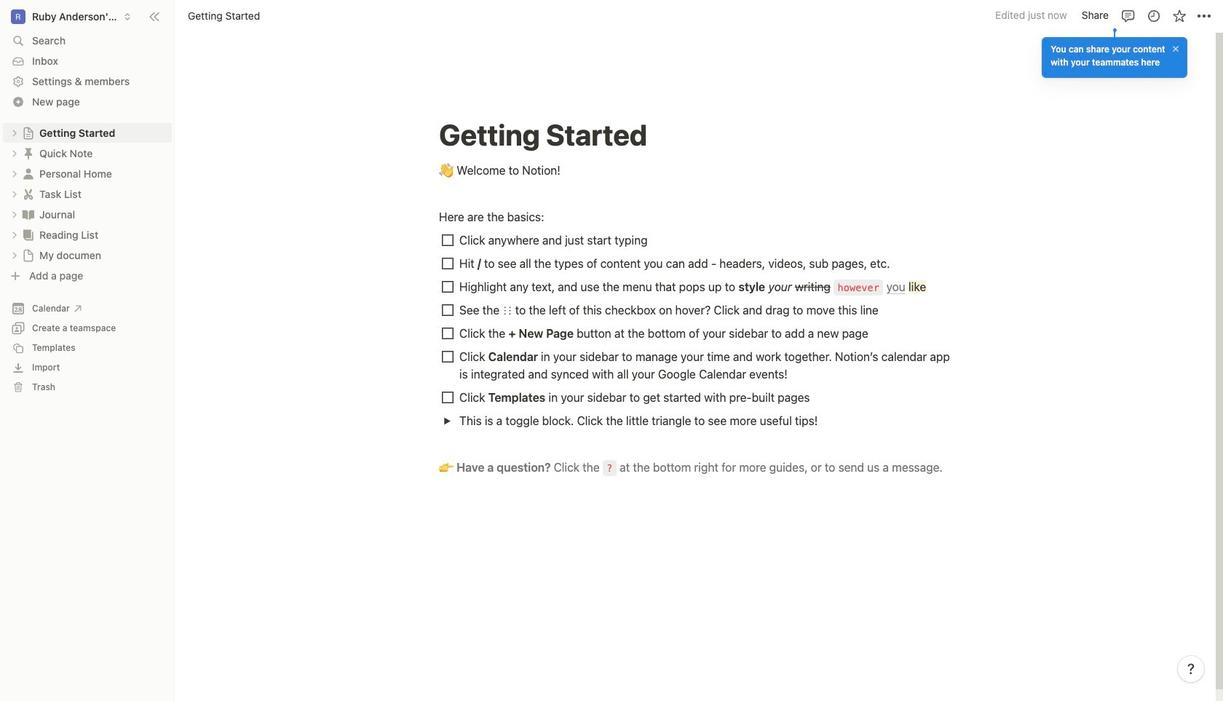 Task type: vqa. For each thing, say whether or not it's contained in the screenshot.
🏃 image
no



Task type: locate. For each thing, give the bounding box(es) containing it.
3 open image from the top
[[10, 210, 19, 219]]

1 open image from the top
[[10, 128, 19, 137]]

favorite image
[[1172, 8, 1186, 23]]

updates image
[[1146, 8, 1161, 23]]

close sidebar image
[[149, 11, 160, 22]]

5 open image from the top
[[10, 251, 19, 260]]

0 vertical spatial open image
[[10, 169, 19, 178]]

4 open image from the top
[[10, 230, 19, 239]]

change page icon image
[[22, 126, 35, 139], [21, 146, 36, 161], [21, 166, 36, 181], [21, 187, 36, 201], [21, 207, 36, 222], [21, 228, 36, 242], [22, 249, 35, 262]]

open image
[[10, 128, 19, 137], [10, 149, 19, 158], [10, 210, 19, 219], [10, 230, 19, 239], [10, 251, 19, 260]]

open image
[[10, 169, 19, 178], [10, 190, 19, 198], [443, 417, 451, 425]]



Task type: describe. For each thing, give the bounding box(es) containing it.
2 vertical spatial open image
[[443, 417, 451, 425]]

2 open image from the top
[[10, 149, 19, 158]]

1 vertical spatial open image
[[10, 190, 19, 198]]

👋 image
[[439, 160, 454, 179]]

👉 image
[[439, 457, 454, 476]]

comments image
[[1121, 8, 1135, 23]]



